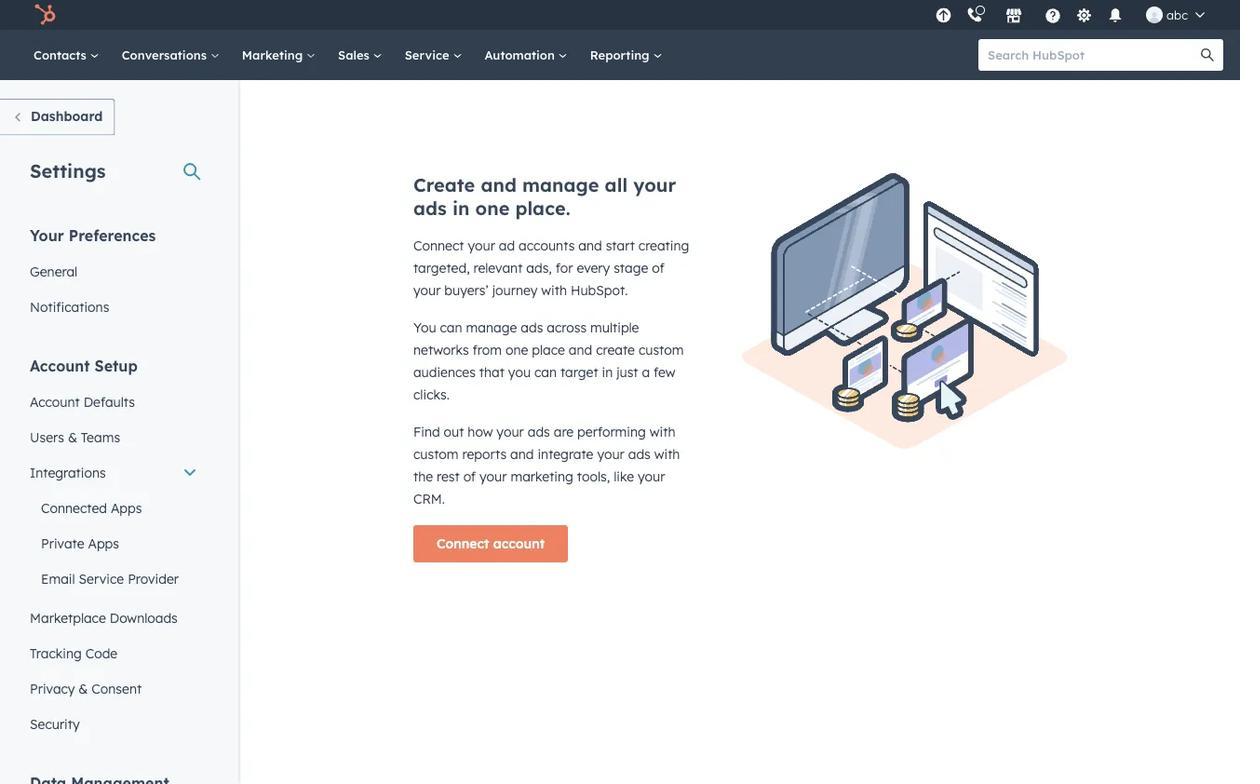 Task type: vqa. For each thing, say whether or not it's contained in the screenshot.
business inside dropdown button
no



Task type: locate. For each thing, give the bounding box(es) containing it.
0 horizontal spatial custom
[[414, 446, 459, 462]]

0 vertical spatial of
[[652, 260, 665, 276]]

your preferences element
[[19, 225, 209, 325]]

custom down find
[[414, 446, 459, 462]]

0 horizontal spatial service
[[79, 570, 124, 587]]

and up every
[[579, 237, 602, 254]]

contacts
[[34, 47, 90, 62]]

0 vertical spatial in
[[453, 197, 470, 220]]

you
[[414, 319, 436, 336]]

apps for private apps
[[88, 535, 119, 551]]

settings link
[[1073, 5, 1096, 25]]

1 horizontal spatial service
[[405, 47, 453, 62]]

connect inside button
[[437, 536, 489, 552]]

rest
[[437, 468, 460, 485]]

setup
[[95, 356, 138, 375]]

1 vertical spatial &
[[79, 680, 88, 697]]

in up targeted,
[[453, 197, 470, 220]]

in inside create and manage all your ads in one place.
[[453, 197, 470, 220]]

0 vertical spatial connect
[[414, 237, 464, 254]]

audiences
[[414, 364, 476, 380]]

apps up email service provider
[[88, 535, 119, 551]]

clicks.
[[414, 386, 450, 403]]

account for account setup
[[30, 356, 90, 375]]

service
[[405, 47, 453, 62], [79, 570, 124, 587]]

your down reports
[[480, 468, 507, 485]]

1 vertical spatial of
[[463, 468, 476, 485]]

users & teams
[[30, 429, 120, 445]]

1 vertical spatial account
[[30, 393, 80, 410]]

connect account
[[437, 536, 545, 552]]

0 horizontal spatial in
[[453, 197, 470, 220]]

can
[[440, 319, 462, 336], [535, 364, 557, 380]]

with down few
[[654, 446, 680, 462]]

performing
[[577, 424, 646, 440]]

dashboard
[[31, 108, 103, 124]]

buyers'
[[445, 282, 489, 298]]

general
[[30, 263, 78, 279]]

& right privacy
[[79, 680, 88, 697]]

1 vertical spatial connect
[[437, 536, 489, 552]]

connect
[[414, 237, 464, 254], [437, 536, 489, 552]]

1 vertical spatial apps
[[88, 535, 119, 551]]

and
[[481, 173, 517, 197], [579, 237, 602, 254], [569, 342, 593, 358], [510, 446, 534, 462]]

service link
[[394, 30, 473, 80]]

notifications image
[[1107, 8, 1124, 25]]

connected apps
[[41, 500, 142, 516]]

account up "users"
[[30, 393, 80, 410]]

your right the like
[[638, 468, 665, 485]]

0 vertical spatial manage
[[523, 173, 599, 197]]

find out how your ads are performing with custom reports and integrate your ads with the rest of your marketing tools, like your crm.
[[414, 424, 680, 507]]

of right rest
[[463, 468, 476, 485]]

your right all
[[634, 173, 676, 197]]

manage up from
[[466, 319, 517, 336]]

1 account from the top
[[30, 356, 90, 375]]

manage inside create and manage all your ads in one place.
[[523, 173, 599, 197]]

conversations
[[122, 47, 210, 62]]

tools,
[[577, 468, 610, 485]]

apps inside private apps link
[[88, 535, 119, 551]]

marketing
[[511, 468, 574, 485]]

& inside "link"
[[68, 429, 77, 445]]

can down place
[[535, 364, 557, 380]]

in
[[453, 197, 470, 220], [602, 364, 613, 380]]

marketplace downloads
[[30, 610, 178, 626]]

and inside create and manage all your ads in one place.
[[481, 173, 517, 197]]

email
[[41, 570, 75, 587]]

2 account from the top
[[30, 393, 80, 410]]

tracking
[[30, 645, 82, 661]]

account up the "account defaults" at the left bottom of page
[[30, 356, 90, 375]]

apps down integrations button
[[111, 500, 142, 516]]

& right "users"
[[68, 429, 77, 445]]

your left ad
[[468, 237, 495, 254]]

target
[[561, 364, 599, 380]]

ads inside create and manage all your ads in one place.
[[414, 197, 447, 220]]

code
[[85, 645, 118, 661]]

1 vertical spatial one
[[506, 342, 528, 358]]

journey
[[492, 282, 538, 298]]

1 horizontal spatial in
[[602, 364, 613, 380]]

connect up targeted,
[[414, 237, 464, 254]]

0 horizontal spatial &
[[68, 429, 77, 445]]

stage
[[614, 260, 649, 276]]

0 horizontal spatial can
[[440, 319, 462, 336]]

0 horizontal spatial of
[[463, 468, 476, 485]]

0 vertical spatial custom
[[639, 342, 684, 358]]

0 horizontal spatial manage
[[466, 319, 517, 336]]

and inside find out how your ads are performing with custom reports and integrate your ads with the rest of your marketing tools, like your crm.
[[510, 446, 534, 462]]

service right sales link
[[405, 47, 453, 62]]

connect account button
[[414, 525, 568, 563]]

1 horizontal spatial &
[[79, 680, 88, 697]]

0 vertical spatial apps
[[111, 500, 142, 516]]

hubspot.
[[571, 282, 628, 298]]

manage
[[523, 173, 599, 197], [466, 319, 517, 336]]

manage for place.
[[523, 173, 599, 197]]

notifications
[[30, 298, 109, 315]]

1 vertical spatial with
[[650, 424, 676, 440]]

downloads
[[110, 610, 178, 626]]

and inside connect your ad accounts and start creating targeted, relevant ads, for every stage of your buyers' journey with hubspot.
[[579, 237, 602, 254]]

of down creating
[[652, 260, 665, 276]]

teams
[[81, 429, 120, 445]]

contacts link
[[22, 30, 111, 80]]

&
[[68, 429, 77, 445], [79, 680, 88, 697]]

with right performing
[[650, 424, 676, 440]]

service inside the account setup element
[[79, 570, 124, 587]]

hubspot link
[[22, 4, 70, 26]]

and right create
[[481, 173, 517, 197]]

marketing
[[242, 47, 306, 62]]

ads up place
[[521, 319, 543, 336]]

settings image
[[1076, 8, 1093, 25]]

connect left account
[[437, 536, 489, 552]]

a
[[642, 364, 650, 380]]

0 vertical spatial one
[[476, 197, 510, 220]]

integrations
[[30, 464, 106, 481]]

from
[[473, 342, 502, 358]]

for
[[556, 260, 573, 276]]

abc menu
[[930, 0, 1218, 30]]

1 horizontal spatial can
[[535, 364, 557, 380]]

1 vertical spatial manage
[[466, 319, 517, 336]]

account
[[30, 356, 90, 375], [30, 393, 80, 410]]

one up ad
[[476, 197, 510, 220]]

users
[[30, 429, 64, 445]]

ads,
[[526, 260, 552, 276]]

networks
[[414, 342, 469, 358]]

with down for
[[541, 282, 567, 298]]

0 vertical spatial account
[[30, 356, 90, 375]]

hubspot image
[[34, 4, 56, 26]]

you can manage ads across multiple networks from one place and create custom audiences that you can target in just a few clicks.
[[414, 319, 684, 403]]

help button
[[1038, 0, 1069, 30]]

in left just in the top of the page
[[602, 364, 613, 380]]

few
[[654, 364, 676, 380]]

can up networks
[[440, 319, 462, 336]]

service down private apps link
[[79, 570, 124, 587]]

ads
[[414, 197, 447, 220], [521, 319, 543, 336], [528, 424, 550, 440], [628, 446, 651, 462]]

tracking code link
[[19, 636, 209, 671]]

0 vertical spatial &
[[68, 429, 77, 445]]

custom inside find out how your ads are performing with custom reports and integrate your ads with the rest of your marketing tools, like your crm.
[[414, 446, 459, 462]]

private apps
[[41, 535, 119, 551]]

integrate
[[538, 446, 594, 462]]

1 horizontal spatial custom
[[639, 342, 684, 358]]

defaults
[[84, 393, 135, 410]]

calling icon image
[[967, 7, 984, 24]]

private
[[41, 535, 84, 551]]

like
[[614, 468, 634, 485]]

in inside you can manage ads across multiple networks from one place and create custom audiences that you can target in just a few clicks.
[[602, 364, 613, 380]]

and up target
[[569, 342, 593, 358]]

1 vertical spatial service
[[79, 570, 124, 587]]

ads up targeted,
[[414, 197, 447, 220]]

0 vertical spatial with
[[541, 282, 567, 298]]

& for privacy
[[79, 680, 88, 697]]

account inside account defaults link
[[30, 393, 80, 410]]

notifications link
[[19, 289, 209, 325]]

manage left all
[[523, 173, 599, 197]]

connect for connect your ad accounts and start creating targeted, relevant ads, for every stage of your buyers' journey with hubspot.
[[414, 237, 464, 254]]

1 horizontal spatial manage
[[523, 173, 599, 197]]

one up you
[[506, 342, 528, 358]]

1 vertical spatial can
[[535, 364, 557, 380]]

manage inside you can manage ads across multiple networks from one place and create custom audiences that you can target in just a few clicks.
[[466, 319, 517, 336]]

of
[[652, 260, 665, 276], [463, 468, 476, 485]]

1 vertical spatial custom
[[414, 446, 459, 462]]

general link
[[19, 254, 209, 289]]

marketplace
[[30, 610, 106, 626]]

apps inside connected apps link
[[111, 500, 142, 516]]

connect for connect account
[[437, 536, 489, 552]]

1 horizontal spatial of
[[652, 260, 665, 276]]

0 vertical spatial can
[[440, 319, 462, 336]]

custom inside you can manage ads across multiple networks from one place and create custom audiences that you can target in just a few clicks.
[[639, 342, 684, 358]]

your
[[634, 173, 676, 197], [468, 237, 495, 254], [414, 282, 441, 298], [497, 424, 524, 440], [597, 446, 625, 462], [480, 468, 507, 485], [638, 468, 665, 485]]

upgrade image
[[936, 8, 952, 25]]

connected
[[41, 500, 107, 516]]

connected apps link
[[19, 490, 209, 526]]

custom up few
[[639, 342, 684, 358]]

notifications button
[[1100, 0, 1132, 30]]

1 vertical spatial in
[[602, 364, 613, 380]]

connect inside connect your ad accounts and start creating targeted, relevant ads, for every stage of your buyers' journey with hubspot.
[[414, 237, 464, 254]]

and up marketing
[[510, 446, 534, 462]]



Task type: describe. For each thing, give the bounding box(es) containing it.
marketing link
[[231, 30, 327, 80]]

abc
[[1167, 7, 1188, 22]]

your inside create and manage all your ads in one place.
[[634, 173, 676, 197]]

integrations button
[[19, 455, 209, 490]]

users & teams link
[[19, 420, 209, 455]]

your preferences
[[30, 226, 156, 244]]

crm.
[[414, 491, 445, 507]]

out
[[444, 424, 464, 440]]

search image
[[1201, 48, 1214, 61]]

account for account defaults
[[30, 393, 80, 410]]

Search HubSpot search field
[[979, 39, 1207, 71]]

search button
[[1192, 39, 1224, 71]]

how
[[468, 424, 493, 440]]

sales
[[338, 47, 373, 62]]

privacy & consent
[[30, 680, 142, 697]]

ads inside you can manage ads across multiple networks from one place and create custom audiences that you can target in just a few clicks.
[[521, 319, 543, 336]]

0 vertical spatial service
[[405, 47, 453, 62]]

security
[[30, 716, 80, 732]]

relevant
[[474, 260, 523, 276]]

settings
[[30, 159, 106, 182]]

you
[[508, 364, 531, 380]]

help image
[[1045, 8, 1062, 25]]

your
[[30, 226, 64, 244]]

ads left are
[[528, 424, 550, 440]]

privacy
[[30, 680, 75, 697]]

2 vertical spatial with
[[654, 446, 680, 462]]

accounts
[[519, 237, 575, 254]]

automation
[[485, 47, 559, 62]]

account
[[493, 536, 545, 552]]

the
[[414, 468, 433, 485]]

manage for one
[[466, 319, 517, 336]]

multiple
[[591, 319, 639, 336]]

place.
[[516, 197, 571, 220]]

your down targeted,
[[414, 282, 441, 298]]

ad
[[499, 237, 515, 254]]

tracking code
[[30, 645, 118, 661]]

with inside connect your ad accounts and start creating targeted, relevant ads, for every stage of your buyers' journey with hubspot.
[[541, 282, 567, 298]]

reporting
[[590, 47, 653, 62]]

your right how
[[497, 424, 524, 440]]

creating
[[639, 237, 689, 254]]

across
[[547, 319, 587, 336]]

account setup element
[[19, 355, 209, 742]]

& for users
[[68, 429, 77, 445]]

upgrade link
[[932, 5, 956, 25]]

sales link
[[327, 30, 394, 80]]

of inside connect your ad accounts and start creating targeted, relevant ads, for every stage of your buyers' journey with hubspot.
[[652, 260, 665, 276]]

apps for connected apps
[[111, 500, 142, 516]]

create and manage all your ads in one place.
[[414, 173, 676, 220]]

connect your ad accounts and start creating targeted, relevant ads, for every stage of your buyers' journey with hubspot.
[[414, 237, 689, 298]]

preferences
[[69, 226, 156, 244]]

consent
[[92, 680, 142, 697]]

targeted,
[[414, 260, 470, 276]]

one inside you can manage ads across multiple networks from one place and create custom audiences that you can target in just a few clicks.
[[506, 342, 528, 358]]

gary orlando image
[[1147, 7, 1163, 23]]

one inside create and manage all your ads in one place.
[[476, 197, 510, 220]]

are
[[554, 424, 574, 440]]

create
[[596, 342, 635, 358]]

reporting link
[[579, 30, 674, 80]]

just
[[617, 364, 638, 380]]

find
[[414, 424, 440, 440]]

marketplace downloads link
[[19, 600, 209, 636]]

security link
[[19, 706, 209, 742]]

email service provider link
[[19, 561, 209, 597]]

marketplaces image
[[1006, 8, 1023, 25]]

reports
[[462, 446, 507, 462]]

ads up the like
[[628, 446, 651, 462]]

and inside you can manage ads across multiple networks from one place and create custom audiences that you can target in just a few clicks.
[[569, 342, 593, 358]]

abc button
[[1135, 0, 1216, 30]]

place
[[532, 342, 565, 358]]

dashboard link
[[0, 99, 115, 136]]

account defaults
[[30, 393, 135, 410]]

account defaults link
[[19, 384, 209, 420]]

all
[[605, 173, 628, 197]]

calling icon button
[[959, 3, 991, 27]]

every
[[577, 260, 610, 276]]

your down performing
[[597, 446, 625, 462]]

email service provider
[[41, 570, 179, 587]]

that
[[479, 364, 505, 380]]

of inside find out how your ads are performing with custom reports and integrate your ads with the rest of your marketing tools, like your crm.
[[463, 468, 476, 485]]

start
[[606, 237, 635, 254]]

marketplaces button
[[995, 0, 1034, 30]]

provider
[[128, 570, 179, 587]]

private apps link
[[19, 526, 209, 561]]



